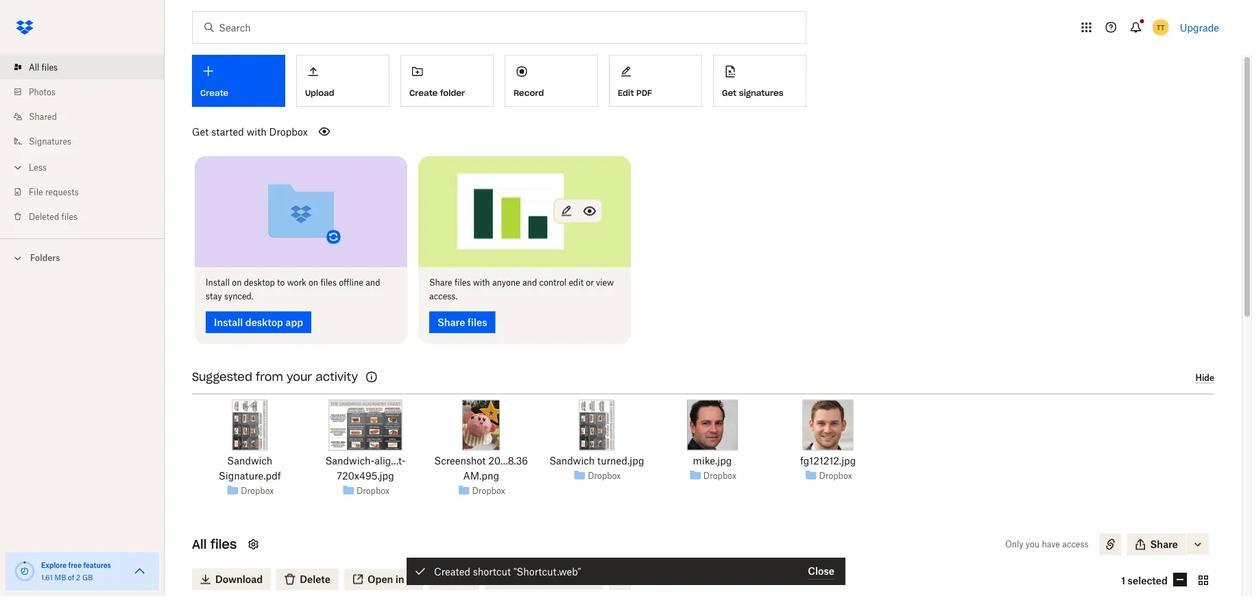 Task type: locate. For each thing, give the bounding box(es) containing it.
edit pdf
[[618, 88, 652, 98]]

photos
[[29, 87, 56, 97]]

sandwich inside sandwich signature.pdf
[[227, 455, 272, 467]]

share inside button
[[437, 317, 465, 328]]

share down access.
[[437, 317, 465, 328]]

edit left shortcut
[[452, 574, 471, 586]]

edit
[[618, 88, 634, 98], [452, 574, 471, 586]]

install up stay
[[206, 278, 230, 288]]

shared link
[[11, 104, 165, 129]]

1 on from the left
[[232, 278, 242, 288]]

alig…t-
[[375, 455, 406, 467]]

dropbox link for mike.jpg
[[703, 469, 736, 483]]

1 horizontal spatial sandwich
[[549, 455, 595, 467]]

/mike.jpg image
[[687, 400, 738, 451]]

0 horizontal spatial all files
[[29, 62, 58, 72]]

1 vertical spatial get
[[192, 126, 209, 137]]

screenshot
[[434, 455, 486, 467]]

all up the download button
[[192, 537, 207, 553]]

with for started
[[247, 126, 267, 137]]

install inside install on desktop to work on files offline and stay synced.
[[206, 278, 230, 288]]

/sandwich turned.jpg image
[[579, 400, 614, 451]]

stay
[[206, 291, 222, 302]]

with left anyone
[[473, 278, 490, 288]]

and right the offline
[[366, 278, 380, 288]]

shortcut
[[473, 566, 511, 578]]

0 horizontal spatial and
[[366, 278, 380, 288]]

/sandwich alignment chart 720x495.jpg image
[[329, 400, 402, 451]]

with right started
[[247, 126, 267, 137]]

/sandwich signature.pdf image
[[232, 400, 267, 451]]

record button
[[505, 55, 598, 107]]

dropbox link
[[588, 469, 621, 483], [703, 469, 736, 483], [819, 469, 852, 483], [241, 484, 274, 498], [356, 484, 390, 498], [472, 484, 505, 498]]

started
[[211, 126, 244, 137]]

0 horizontal spatial on
[[232, 278, 242, 288]]

share inside button
[[1150, 539, 1178, 551]]

dropbox image
[[11, 14, 38, 41]]

dropbox link down sandwich turned.jpg link
[[588, 469, 621, 483]]

1 horizontal spatial and
[[522, 278, 537, 288]]

20…8.36
[[488, 455, 528, 467]]

dropbox down sandwich turned.jpg link
[[588, 471, 621, 481]]

upload
[[305, 88, 334, 98]]

1 vertical spatial with
[[473, 278, 490, 288]]

work
[[287, 278, 306, 288]]

alert containing close
[[407, 558, 845, 586]]

deleted files
[[29, 212, 78, 222]]

install for install on desktop to work on files offline and stay synced.
[[206, 278, 230, 288]]

share up access.
[[429, 278, 452, 288]]

dropbox down 720x495.jpg at bottom left
[[356, 486, 390, 496]]

all up photos on the top of page
[[29, 62, 39, 72]]

dropbox for sandwich turned.jpg
[[588, 471, 621, 481]]

share inside share files with anyone and control edit or view access.
[[429, 278, 452, 288]]

all files left folder settings image
[[192, 537, 237, 553]]

edit
[[569, 278, 584, 288]]

fg121212.jpg
[[800, 455, 856, 467]]

dropbox down 'signature.pdf'
[[241, 486, 274, 496]]

2 and from the left
[[522, 278, 537, 288]]

have
[[1042, 540, 1060, 550]]

and inside install on desktop to work on files offline and stay synced.
[[366, 278, 380, 288]]

for
[[535, 574, 548, 586]]

dropbox link down am.png
[[472, 484, 505, 498]]

send for signature button
[[485, 569, 603, 591]]

get for get started with dropbox
[[192, 126, 209, 137]]

edit pdf button
[[609, 55, 702, 107]]

activity
[[316, 370, 358, 384]]

2 vertical spatial share
[[1150, 539, 1178, 551]]

1 vertical spatial edit
[[452, 574, 471, 586]]

edit for edit pdf
[[618, 88, 634, 98]]

and left control
[[522, 278, 537, 288]]

1 vertical spatial all
[[192, 537, 207, 553]]

files
[[42, 62, 58, 72], [61, 212, 78, 222], [320, 278, 337, 288], [455, 278, 471, 288], [468, 317, 487, 328], [210, 537, 237, 553]]

file requests link
[[11, 180, 165, 204]]

dropbox down fg121212.jpg link
[[819, 471, 852, 481]]

deleted
[[29, 212, 59, 222]]

install down synced.
[[214, 317, 243, 328]]

download
[[215, 574, 263, 586]]

1 sandwich from the left
[[227, 455, 272, 467]]

files down share files with anyone and control edit or view access.
[[468, 317, 487, 328]]

dropbox link down 720x495.jpg at bottom left
[[356, 484, 390, 498]]

only
[[1005, 540, 1023, 550]]

0 horizontal spatial get
[[192, 126, 209, 137]]

list
[[0, 47, 165, 239]]

hide
[[1195, 373, 1214, 383]]

1 horizontal spatial edit
[[618, 88, 634, 98]]

/screenshot 2023-08-18 at 9.48.36 am.png image
[[462, 400, 500, 451]]

get left signatures
[[722, 88, 737, 98]]

view
[[596, 278, 614, 288]]

1 horizontal spatial get
[[722, 88, 737, 98]]

0 vertical spatial with
[[247, 126, 267, 137]]

create
[[409, 88, 438, 98], [200, 88, 229, 98]]

files inside share files with anyone and control edit or view access.
[[455, 278, 471, 288]]

dropbox for sandwich-alig…t- 720x495.jpg
[[356, 486, 390, 496]]

deleted files link
[[11, 204, 165, 229]]

on right "work"
[[309, 278, 318, 288]]

0 vertical spatial get
[[722, 88, 737, 98]]

files left the offline
[[320, 278, 337, 288]]

sandwich
[[227, 455, 272, 467], [549, 455, 595, 467]]

screenshot 20…8.36 am.png link
[[431, 454, 531, 484]]

1 vertical spatial all files
[[192, 537, 237, 553]]

sandwich down /sandwich turned.jpg image
[[549, 455, 595, 467]]

0 vertical spatial install
[[206, 278, 230, 288]]

open
[[368, 574, 393, 586]]

files up access.
[[455, 278, 471, 288]]

open in button
[[344, 569, 423, 591]]

share button
[[1127, 534, 1186, 556]]

all files
[[29, 62, 58, 72], [192, 537, 237, 553]]

dropbox link down 'signature.pdf'
[[241, 484, 274, 498]]

tt
[[1157, 23, 1165, 32]]

1 horizontal spatial all
[[192, 537, 207, 553]]

files inside button
[[468, 317, 487, 328]]

1 vertical spatial desktop
[[245, 317, 283, 328]]

delete
[[300, 574, 330, 586]]

mike.jpg
[[693, 455, 732, 467]]

install
[[206, 278, 230, 288], [214, 317, 243, 328]]

0 horizontal spatial edit
[[452, 574, 471, 586]]

install desktop app button
[[206, 312, 311, 334]]

share for share files
[[437, 317, 465, 328]]

dropbox link for sandwich-alig…t- 720x495.jpg
[[356, 484, 390, 498]]

and
[[366, 278, 380, 288], [522, 278, 537, 288]]

1 horizontal spatial create
[[409, 88, 438, 98]]

all files up photos on the top of page
[[29, 62, 58, 72]]

1 vertical spatial share
[[437, 317, 465, 328]]

dropbox
[[269, 126, 308, 137], [588, 471, 621, 481], [703, 471, 736, 481], [819, 471, 852, 481], [241, 486, 274, 496], [356, 486, 390, 496], [472, 486, 505, 496]]

0 horizontal spatial sandwich
[[227, 455, 272, 467]]

create up started
[[200, 88, 229, 98]]

to
[[277, 278, 285, 288]]

0 vertical spatial share
[[429, 278, 452, 288]]

2 sandwich from the left
[[549, 455, 595, 467]]

share files button
[[429, 312, 495, 334]]

dropbox down mike.jpg
[[703, 471, 736, 481]]

dropbox link down mike.jpg
[[703, 469, 736, 483]]

1 vertical spatial install
[[214, 317, 243, 328]]

on
[[232, 278, 242, 288], [309, 278, 318, 288]]

2
[[76, 574, 80, 582]]

files left folder settings image
[[210, 537, 237, 553]]

sandwich up 'signature.pdf'
[[227, 455, 272, 467]]

get inside button
[[722, 88, 737, 98]]

dropbox down am.png
[[472, 486, 505, 496]]

signatures
[[29, 136, 71, 146]]

install desktop app
[[214, 317, 303, 328]]

/fg121212.jpg image
[[803, 400, 853, 451]]

create inside create folder button
[[409, 88, 438, 98]]

files up photos on the top of page
[[42, 62, 58, 72]]

720x495.jpg
[[337, 470, 394, 482]]

edit left pdf
[[618, 88, 634, 98]]

sandwich-alig…t- 720x495.jpg link
[[316, 454, 415, 484]]

0 vertical spatial all files
[[29, 62, 58, 72]]

synced.
[[224, 291, 254, 302]]

on up synced.
[[232, 278, 242, 288]]

shared
[[29, 111, 57, 122]]

0 vertical spatial all
[[29, 62, 39, 72]]

share
[[429, 278, 452, 288], [437, 317, 465, 328], [1150, 539, 1178, 551]]

desktop left app
[[245, 317, 283, 328]]

share for share files with anyone and control edit or view access.
[[429, 278, 452, 288]]

share files
[[437, 317, 487, 328]]

0 horizontal spatial all
[[29, 62, 39, 72]]

desktop left to
[[244, 278, 275, 288]]

get left started
[[192, 126, 209, 137]]

sandwich for sandwich signature.pdf
[[227, 455, 272, 467]]

0 vertical spatial desktop
[[244, 278, 275, 288]]

with
[[247, 126, 267, 137], [473, 278, 490, 288]]

alert
[[407, 558, 845, 586]]

created shortcut "shortcut.web"
[[434, 566, 581, 578]]

in
[[395, 574, 404, 586]]

quota usage element
[[14, 561, 36, 583]]

tt button
[[1150, 16, 1172, 38]]

1 horizontal spatial with
[[473, 278, 490, 288]]

0 horizontal spatial create
[[200, 88, 229, 98]]

create inside popup button
[[200, 88, 229, 98]]

share files with anyone and control edit or view access.
[[429, 278, 614, 302]]

share up selected
[[1150, 539, 1178, 551]]

0 vertical spatial edit
[[618, 88, 634, 98]]

dropbox link down fg121212.jpg link
[[819, 469, 852, 483]]

access.
[[429, 291, 458, 302]]

create left "folder" in the top of the page
[[409, 88, 438, 98]]

with for files
[[473, 278, 490, 288]]

1 and from the left
[[366, 278, 380, 288]]

0 horizontal spatial with
[[247, 126, 267, 137]]

1.61
[[41, 574, 53, 582]]

edit button
[[429, 569, 479, 591]]

signatures
[[739, 88, 784, 98]]

sandwich for sandwich turned.jpg
[[549, 455, 595, 467]]

hide button
[[1195, 373, 1214, 384]]

2 on from the left
[[309, 278, 318, 288]]

get started with dropbox
[[192, 126, 308, 137]]

dropbox for sandwich signature.pdf
[[241, 486, 274, 496]]

1 horizontal spatial on
[[309, 278, 318, 288]]

with inside share files with anyone and control edit or view access.
[[473, 278, 490, 288]]

install inside button
[[214, 317, 243, 328]]

dropbox down upload
[[269, 126, 308, 137]]

upgrade
[[1180, 22, 1219, 33]]

you
[[1026, 540, 1040, 550]]



Task type: vqa. For each thing, say whether or not it's contained in the screenshot.
with within the Share files with anyone and control edit or view access.
yes



Task type: describe. For each thing, give the bounding box(es) containing it.
record
[[514, 88, 544, 98]]

screenshot 20…8.36 am.png
[[434, 455, 528, 482]]

files right deleted
[[61, 212, 78, 222]]

dropbox for mike.jpg
[[703, 471, 736, 481]]

selected
[[1128, 575, 1168, 587]]

less image
[[11, 161, 25, 175]]

get signatures button
[[713, 55, 806, 107]]

folder settings image
[[245, 537, 262, 553]]

less
[[29, 162, 47, 172]]

dropbox link for fg121212.jpg
[[819, 469, 852, 483]]

create folder
[[409, 88, 465, 98]]

am.png
[[463, 470, 499, 482]]

delete button
[[276, 569, 339, 591]]

install on desktop to work on files offline and stay synced.
[[206, 278, 380, 302]]

1 horizontal spatial all files
[[192, 537, 237, 553]]

send for signature
[[508, 574, 595, 586]]

offline
[[339, 278, 363, 288]]

signatures link
[[11, 129, 165, 154]]

folders button
[[0, 248, 165, 268]]

requests
[[45, 187, 79, 197]]

signature
[[550, 574, 595, 586]]

sandwich signature.pdf link
[[200, 454, 300, 484]]

open in
[[368, 574, 404, 586]]

dropbox link for sandwich signature.pdf
[[241, 484, 274, 498]]

suggested from your activity
[[192, 370, 358, 384]]

dropbox link for screenshot 20…8.36 am.png
[[472, 484, 505, 498]]

dropbox link for sandwich turned.jpg
[[588, 469, 621, 483]]

create for create folder
[[409, 88, 438, 98]]

all files link
[[11, 55, 165, 80]]

gb
[[82, 574, 93, 582]]

all files inside the all files link
[[29, 62, 58, 72]]

dropbox for screenshot 20…8.36 am.png
[[472, 486, 505, 496]]

turned.jpg
[[597, 455, 644, 467]]

free
[[68, 561, 82, 570]]

sandwich signature.pdf
[[219, 455, 281, 482]]

features
[[83, 561, 111, 570]]

desktop inside button
[[245, 317, 283, 328]]

and inside share files with anyone and control edit or view access.
[[522, 278, 537, 288]]

suggested
[[192, 370, 252, 384]]

sandwich turned.jpg link
[[549, 454, 644, 469]]

only you have access
[[1005, 540, 1089, 550]]

files inside install on desktop to work on files offline and stay synced.
[[320, 278, 337, 288]]

install for install desktop app
[[214, 317, 243, 328]]

Search in folder "Dropbox" text field
[[219, 20, 778, 35]]

sandwich turned.jpg
[[549, 455, 644, 467]]

of
[[68, 574, 74, 582]]

or
[[586, 278, 594, 288]]

create button
[[192, 55, 285, 107]]

send
[[508, 574, 533, 586]]

edit for edit
[[452, 574, 471, 586]]

list containing all files
[[0, 47, 165, 239]]

desktop inside install on desktop to work on files offline and stay synced.
[[244, 278, 275, 288]]

folder
[[440, 88, 465, 98]]

all files list item
[[0, 55, 165, 80]]

get for get signatures
[[722, 88, 737, 98]]

folders
[[30, 253, 60, 263]]

"shortcut.web"
[[514, 566, 581, 578]]

pdf
[[636, 88, 652, 98]]

1
[[1121, 575, 1125, 587]]

anyone
[[492, 278, 520, 288]]

mb
[[55, 574, 66, 582]]

signature.pdf
[[219, 470, 281, 482]]

fg121212.jpg link
[[800, 454, 856, 469]]

dropbox for fg121212.jpg
[[819, 471, 852, 481]]

sandwich-alig…t- 720x495.jpg
[[325, 455, 406, 482]]

all inside "list item"
[[29, 62, 39, 72]]

control
[[539, 278, 566, 288]]

download button
[[192, 569, 271, 591]]

photos link
[[11, 80, 165, 104]]

upgrade link
[[1180, 22, 1219, 33]]

explore free features 1.61 mb of 2 gb
[[41, 561, 111, 582]]

sandwich-
[[325, 455, 375, 467]]

create folder button
[[400, 55, 494, 107]]

mike.jpg link
[[693, 454, 732, 469]]

1 selected
[[1121, 575, 1168, 587]]

create for create
[[200, 88, 229, 98]]

app
[[285, 317, 303, 328]]

close button
[[808, 564, 834, 580]]

upload button
[[296, 55, 389, 107]]

file
[[29, 187, 43, 197]]

from
[[256, 370, 283, 384]]

get signatures
[[722, 88, 784, 98]]

files inside "list item"
[[42, 62, 58, 72]]



